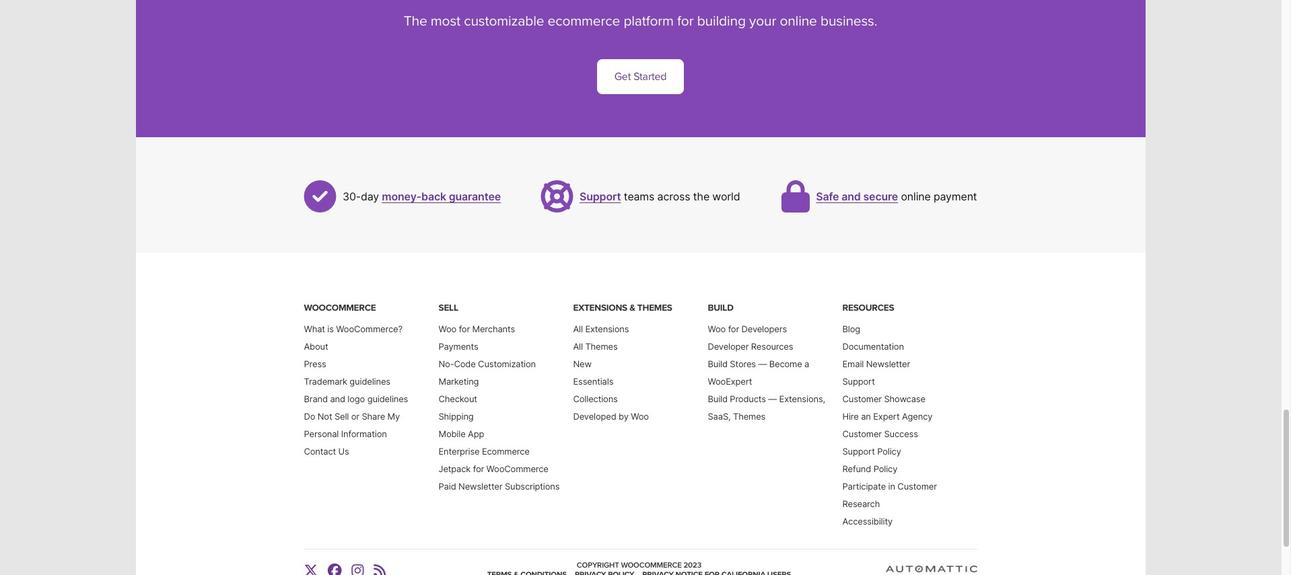 Task type: locate. For each thing, give the bounding box(es) containing it.
research
[[843, 499, 880, 509]]

themes down all extensions link
[[585, 341, 618, 352]]

newsletter down documentation link
[[866, 359, 911, 369]]

world
[[713, 190, 740, 204]]

2 vertical spatial build
[[708, 394, 728, 404]]

a
[[805, 359, 810, 369]]

woo up developer
[[708, 324, 726, 334]]

build up the saas,
[[708, 394, 728, 404]]

shipping
[[439, 411, 474, 422]]

secure
[[864, 190, 898, 204]]

what
[[304, 324, 325, 334]]

1 vertical spatial and
[[330, 394, 345, 404]]

2 vertical spatial themes
[[733, 411, 766, 422]]

policy up in
[[874, 464, 898, 474]]

support
[[580, 190, 621, 204], [843, 376, 875, 387], [843, 446, 875, 457]]

in
[[889, 481, 896, 492]]

0 horizontal spatial woocommerce
[[304, 303, 376, 314]]

woo inside the woo for merchants payments no-code customization marketing checkout shipping mobile app enterprise ecommerce jetpack for woocommerce paid newsletter subscriptions
[[439, 324, 457, 334]]

for
[[678, 13, 694, 30], [459, 324, 470, 334], [728, 324, 739, 334], [473, 464, 484, 474]]

0 horizontal spatial —
[[759, 359, 767, 369]]

customer up an
[[843, 394, 882, 404]]

2 horizontal spatial woocommerce
[[621, 561, 682, 570]]

platform
[[624, 13, 674, 30]]

press link
[[304, 359, 326, 369]]

themes right the &
[[638, 303, 673, 314]]

documentation link
[[843, 341, 904, 352]]

about
[[304, 341, 328, 352]]

0 horizontal spatial and
[[330, 394, 345, 404]]

1 horizontal spatial themes
[[638, 303, 673, 314]]

support up refund
[[843, 446, 875, 457]]

0 horizontal spatial themes
[[585, 341, 618, 352]]

1 horizontal spatial woo
[[631, 411, 649, 422]]

all up new link
[[573, 341, 583, 352]]

by
[[619, 411, 629, 422]]

1 horizontal spatial online
[[901, 190, 931, 204]]

press
[[304, 359, 326, 369]]

1 horizontal spatial woocommerce
[[487, 464, 549, 474]]

build down developer
[[708, 359, 728, 369]]

1 vertical spatial support link
[[843, 376, 875, 387]]

get started link
[[597, 60, 684, 95]]

contact us link
[[304, 446, 349, 457]]

1 vertical spatial build
[[708, 359, 728, 369]]

customer right in
[[898, 481, 937, 492]]

extensions up all themes link
[[585, 324, 629, 334]]

sell up woo for merchants 'link'
[[439, 303, 458, 314]]

collections link
[[573, 394, 618, 404]]

resources
[[843, 303, 895, 314], [751, 341, 794, 352]]

agency
[[902, 411, 933, 422]]

copyright
[[577, 561, 619, 570]]

1 horizontal spatial and
[[842, 190, 861, 204]]

all
[[573, 324, 583, 334], [573, 341, 583, 352]]

build products — extensions, saas, themes link
[[708, 394, 826, 422]]

0 vertical spatial woocommerce
[[304, 303, 376, 314]]

money-back guarantee link
[[382, 190, 501, 204]]

copyright woocommerce 2023
[[577, 561, 702, 570]]

30-day money-back guarantee
[[343, 190, 501, 204]]

woo for developers link
[[708, 324, 787, 334]]

marketing
[[439, 376, 479, 387]]

0 vertical spatial build
[[708, 303, 734, 314]]

showcase
[[885, 394, 926, 404]]

1 vertical spatial resources
[[751, 341, 794, 352]]

and left logo
[[330, 394, 345, 404]]

2 horizontal spatial woo
[[708, 324, 726, 334]]

woocommerce down the ecommerce
[[487, 464, 549, 474]]

support link
[[580, 190, 621, 204], [843, 376, 875, 387]]

for inside woo for developers developer resources build stores — become a wooexpert build products — extensions, saas, themes
[[728, 324, 739, 334]]

0 vertical spatial newsletter
[[866, 359, 911, 369]]

woo
[[439, 324, 457, 334], [708, 324, 726, 334], [631, 411, 649, 422]]

1 vertical spatial all
[[573, 341, 583, 352]]

0 vertical spatial themes
[[638, 303, 673, 314]]

back
[[422, 190, 446, 204]]

for down enterprise ecommerce link
[[473, 464, 484, 474]]

woocommerce up is
[[304, 303, 376, 314]]

no-code customization link
[[439, 359, 536, 369]]

payment
[[934, 190, 977, 204]]

what is woocommerce? link
[[304, 324, 403, 334]]

0 vertical spatial all
[[573, 324, 583, 334]]

newsletter down 'jetpack for woocommerce' link
[[459, 481, 503, 492]]

refund policy link
[[843, 464, 898, 474]]

all extensions link
[[573, 324, 629, 334]]

policy
[[878, 446, 902, 457], [874, 464, 898, 474]]

customer down an
[[843, 429, 882, 439]]

1 vertical spatial customer
[[843, 429, 882, 439]]

and right the safe
[[842, 190, 861, 204]]

woo for woo for merchants payments no-code customization marketing checkout shipping mobile app enterprise ecommerce jetpack for woocommerce paid newsletter subscriptions
[[439, 324, 457, 334]]

woo up payments link
[[439, 324, 457, 334]]

woocommerce
[[304, 303, 376, 314], [487, 464, 549, 474], [621, 561, 682, 570]]

not
[[318, 411, 332, 422]]

guidelines up my
[[367, 394, 408, 404]]

0 horizontal spatial resources
[[751, 341, 794, 352]]

1 vertical spatial sell
[[335, 411, 349, 422]]

woo right by
[[631, 411, 649, 422]]

participate
[[843, 481, 886, 492]]

sell left or
[[335, 411, 349, 422]]

ecommerce
[[482, 446, 530, 457]]

— right products
[[769, 394, 777, 404]]

newsletter
[[866, 359, 911, 369], [459, 481, 503, 492]]

0 horizontal spatial support link
[[580, 190, 621, 204]]

0 horizontal spatial sell
[[335, 411, 349, 422]]

support down email
[[843, 376, 875, 387]]

accessibility link
[[843, 516, 893, 527]]

1 horizontal spatial resources
[[843, 303, 895, 314]]

woo inside woo for developers developer resources build stores — become a wooexpert build products — extensions, saas, themes
[[708, 324, 726, 334]]

sell
[[439, 303, 458, 314], [335, 411, 349, 422]]

extensions & themes
[[573, 303, 673, 314]]

become
[[770, 359, 802, 369]]

woo for woo for developers developer resources build stores — become a wooexpert build products — extensions, saas, themes
[[708, 324, 726, 334]]

2 horizontal spatial themes
[[733, 411, 766, 422]]

and
[[842, 190, 861, 204], [330, 394, 345, 404]]

0 vertical spatial sell
[[439, 303, 458, 314]]

0 horizontal spatial online
[[780, 13, 817, 30]]

— right stores
[[759, 359, 767, 369]]

guarantee
[[449, 190, 501, 204]]

1 build from the top
[[708, 303, 734, 314]]

support link left teams
[[580, 190, 621, 204]]

jetpack
[[439, 464, 471, 474]]

essentials link
[[573, 376, 614, 387]]

policy down customer success link
[[878, 446, 902, 457]]

paid newsletter subscriptions link
[[439, 481, 560, 492]]

1 vertical spatial policy
[[874, 464, 898, 474]]

1 horizontal spatial support link
[[843, 376, 875, 387]]

online right secure
[[901, 190, 931, 204]]

all up all themes link
[[573, 324, 583, 334]]

enterprise ecommerce link
[[439, 446, 530, 457]]

day
[[361, 190, 379, 204]]

trademark
[[304, 376, 347, 387]]

resources up blog link
[[843, 303, 895, 314]]

1 vertical spatial woocommerce
[[487, 464, 549, 474]]

1 vertical spatial themes
[[585, 341, 618, 352]]

customizable
[[464, 13, 544, 30]]

documentation
[[843, 341, 904, 352]]

themes down products
[[733, 411, 766, 422]]

guidelines up logo
[[350, 376, 391, 387]]

share
[[362, 411, 385, 422]]

support link down email
[[843, 376, 875, 387]]

money-
[[382, 190, 422, 204]]

0 horizontal spatial newsletter
[[459, 481, 503, 492]]

0 vertical spatial —
[[759, 359, 767, 369]]

developer
[[708, 341, 749, 352]]

online right your
[[780, 13, 817, 30]]

refund
[[843, 464, 872, 474]]

1 vertical spatial extensions
[[585, 324, 629, 334]]

1 horizontal spatial newsletter
[[866, 359, 911, 369]]

extensions up all extensions link
[[573, 303, 628, 314]]

0 vertical spatial resources
[[843, 303, 895, 314]]

building
[[697, 13, 746, 30]]

woocommerce left 2023
[[621, 561, 682, 570]]

build up woo for developers link
[[708, 303, 734, 314]]

themes inside woo for developers developer resources build stores — become a wooexpert build products — extensions, saas, themes
[[733, 411, 766, 422]]

extensions
[[573, 303, 628, 314], [585, 324, 629, 334]]

customer
[[843, 394, 882, 404], [843, 429, 882, 439], [898, 481, 937, 492]]

1 vertical spatial online
[[901, 190, 931, 204]]

support left teams
[[580, 190, 621, 204]]

across
[[658, 190, 691, 204]]

for up developer
[[728, 324, 739, 334]]

3 build from the top
[[708, 394, 728, 404]]

woo for merchants link
[[439, 324, 515, 334]]

us
[[338, 446, 349, 457]]

1 vertical spatial newsletter
[[459, 481, 503, 492]]

stores
[[730, 359, 756, 369]]

1 vertical spatial —
[[769, 394, 777, 404]]

about link
[[304, 341, 328, 352]]

resources down developers
[[751, 341, 794, 352]]

&
[[630, 303, 635, 314]]

0 horizontal spatial woo
[[439, 324, 457, 334]]



Task type: describe. For each thing, give the bounding box(es) containing it.
shipping link
[[439, 411, 474, 422]]

2 vertical spatial support
[[843, 446, 875, 457]]

woocommerce?
[[336, 324, 403, 334]]

sell inside what is woocommerce? about press trademark guidelines brand and logo guidelines do not sell or share my personal information contact us
[[335, 411, 349, 422]]

1 vertical spatial guidelines
[[367, 394, 408, 404]]

started
[[634, 70, 667, 84]]

is
[[328, 324, 334, 334]]

teams
[[624, 190, 655, 204]]

my
[[388, 411, 400, 422]]

paid
[[439, 481, 456, 492]]

wooexpert
[[708, 376, 752, 387]]

business.
[[821, 13, 878, 30]]

0 vertical spatial extensions
[[573, 303, 628, 314]]

marketing link
[[439, 376, 479, 387]]

email newsletter link
[[843, 359, 911, 369]]

newsletter inside the woo for merchants payments no-code customization marketing checkout shipping mobile app enterprise ecommerce jetpack for woocommerce paid newsletter subscriptions
[[459, 481, 503, 492]]

do
[[304, 411, 315, 422]]

developers
[[742, 324, 787, 334]]

2023
[[684, 561, 702, 570]]

collections
[[573, 394, 618, 404]]

1 horizontal spatial sell
[[439, 303, 458, 314]]

the
[[404, 13, 427, 30]]

brand and logo guidelines link
[[304, 394, 408, 404]]

expert
[[874, 411, 900, 422]]

checkout link
[[439, 394, 477, 404]]

themes inside "all extensions all themes new essentials collections developed by woo"
[[585, 341, 618, 352]]

participate in customer research link
[[843, 481, 937, 509]]

for up payments
[[459, 324, 470, 334]]

1 horizontal spatial —
[[769, 394, 777, 404]]

0 vertical spatial and
[[842, 190, 861, 204]]

your
[[750, 13, 777, 30]]

contact
[[304, 446, 336, 457]]

personal
[[304, 429, 339, 439]]

mobile
[[439, 429, 466, 439]]

email
[[843, 359, 864, 369]]

success
[[885, 429, 918, 439]]

and inside what is woocommerce? about press trademark guidelines brand and logo guidelines do not sell or share my personal information contact us
[[330, 394, 345, 404]]

extensions inside "all extensions all themes new essentials collections developed by woo"
[[585, 324, 629, 334]]

30-
[[343, 190, 361, 204]]

what is woocommerce? about press trademark guidelines brand and logo guidelines do not sell or share my personal information contact us
[[304, 324, 408, 457]]

0 vertical spatial policy
[[878, 446, 902, 457]]

subscriptions
[[505, 481, 560, 492]]

developed by woo link
[[573, 411, 649, 422]]

hire an expert agency link
[[843, 411, 933, 422]]

all extensions all themes new essentials collections developed by woo
[[573, 324, 649, 422]]

most
[[431, 13, 461, 30]]

brand
[[304, 394, 328, 404]]

developer resources link
[[708, 341, 794, 352]]

woo for merchants payments no-code customization marketing checkout shipping mobile app enterprise ecommerce jetpack for woocommerce paid newsletter subscriptions
[[439, 324, 560, 492]]

do not sell or share my personal information link
[[304, 411, 400, 439]]

information
[[341, 429, 387, 439]]

trademark guidelines link
[[304, 376, 391, 387]]

customer success link
[[843, 429, 918, 439]]

0 vertical spatial customer
[[843, 394, 882, 404]]

mobile app link
[[439, 429, 484, 439]]

0 vertical spatial online
[[780, 13, 817, 30]]

essentials
[[573, 376, 614, 387]]

accessibility
[[843, 516, 893, 527]]

code
[[454, 359, 476, 369]]

app
[[468, 429, 484, 439]]

1 vertical spatial support
[[843, 376, 875, 387]]

2 build from the top
[[708, 359, 728, 369]]

saas,
[[708, 411, 731, 422]]

new
[[573, 359, 592, 369]]

2 vertical spatial woocommerce
[[621, 561, 682, 570]]

or
[[351, 411, 360, 422]]

checkout
[[439, 394, 477, 404]]

payments link
[[439, 341, 478, 352]]

for left building
[[678, 13, 694, 30]]

no-
[[439, 359, 454, 369]]

blog link
[[843, 324, 861, 334]]

support policy link
[[843, 446, 902, 457]]

safe
[[816, 190, 839, 204]]

safe and secure link
[[816, 190, 898, 204]]

build stores — become a wooexpert link
[[708, 359, 810, 387]]

newsletter inside blog documentation email newsletter support customer showcase hire an expert agency customer success support policy refund policy participate in customer research accessibility
[[866, 359, 911, 369]]

merchants
[[472, 324, 515, 334]]

developed
[[573, 411, 617, 422]]

customer showcase link
[[843, 394, 926, 404]]

products
[[730, 394, 766, 404]]

0 vertical spatial support
[[580, 190, 621, 204]]

woo for developers developer resources build stores — become a wooexpert build products — extensions, saas, themes
[[708, 324, 826, 422]]

woocommerce inside the woo for merchants payments no-code customization marketing checkout shipping mobile app enterprise ecommerce jetpack for woocommerce paid newsletter subscriptions
[[487, 464, 549, 474]]

get started
[[615, 70, 667, 84]]

1 all from the top
[[573, 324, 583, 334]]

all themes link
[[573, 341, 618, 352]]

get
[[615, 70, 631, 84]]

2 vertical spatial customer
[[898, 481, 937, 492]]

woo inside "all extensions all themes new essentials collections developed by woo"
[[631, 411, 649, 422]]

payments
[[439, 341, 478, 352]]

ecommerce
[[548, 13, 620, 30]]

0 vertical spatial guidelines
[[350, 376, 391, 387]]

0 vertical spatial support link
[[580, 190, 621, 204]]

2 all from the top
[[573, 341, 583, 352]]

resources inside woo for developers developer resources build stores — become a wooexpert build products — extensions, saas, themes
[[751, 341, 794, 352]]

the most customizable ecommerce platform for building your online business.
[[404, 13, 878, 30]]



Task type: vqa. For each thing, say whether or not it's contained in the screenshot.
Search icon
no



